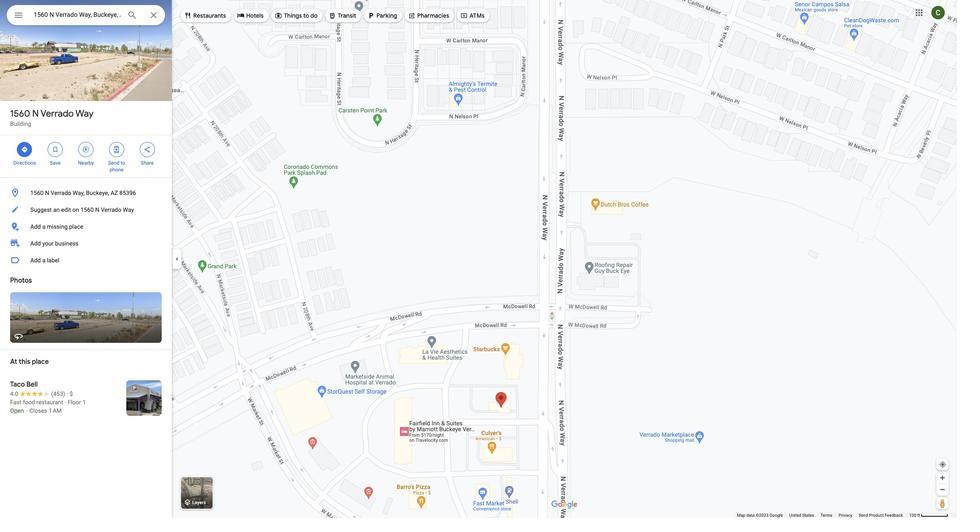 Task type: locate. For each thing, give the bounding box(es) containing it.
add a label
[[30, 257, 59, 264]]

send
[[108, 160, 119, 166], [859, 513, 868, 518]]

send for send product feedback
[[859, 513, 868, 518]]

0 vertical spatial way
[[76, 108, 94, 120]]

 search field
[[7, 5, 165, 27]]

send inside send to phone
[[108, 160, 119, 166]]

verrado inside 1560 n verrado way building
[[41, 108, 74, 120]]

2 vertical spatial verrado
[[101, 206, 121, 213]]

food
[[23, 399, 35, 406]]

1 horizontal spatial place
[[69, 223, 83, 230]]

· left floor on the bottom
[[65, 399, 66, 406]]

verrado for way,
[[51, 190, 71, 196]]

⋅
[[25, 407, 28, 414]]

verrado up 
[[41, 108, 74, 120]]

n for way,
[[45, 190, 49, 196]]

1 vertical spatial ·
[[65, 399, 66, 406]]

verrado down az
[[101, 206, 121, 213]]

restaurant
[[36, 399, 63, 406]]

0 vertical spatial to
[[303, 12, 309, 19]]

1560 n verrado way, buckeye, az 85396
[[30, 190, 136, 196]]

an
[[53, 206, 60, 213]]

 hotels
[[237, 11, 264, 20]]

1560 up the building
[[10, 108, 30, 120]]

label
[[47, 257, 59, 264]]

3 add from the top
[[30, 257, 41, 264]]

0 vertical spatial add
[[30, 223, 41, 230]]

floor
[[68, 399, 81, 406]]

terms button
[[821, 513, 833, 518]]

0 horizontal spatial n
[[32, 108, 39, 120]]

privacy button
[[839, 513, 853, 518]]

a for missing
[[42, 223, 46, 230]]

100
[[910, 513, 917, 518]]

1 vertical spatial a
[[42, 257, 46, 264]]

to inside  things to do
[[303, 12, 309, 19]]

united states
[[790, 513, 815, 518]]


[[237, 11, 245, 20]]

1 horizontal spatial way
[[123, 206, 134, 213]]


[[460, 11, 468, 20]]

send up phone
[[108, 160, 119, 166]]

0 horizontal spatial to
[[121, 160, 125, 166]]

0 vertical spatial a
[[42, 223, 46, 230]]

1 horizontal spatial ·
[[67, 391, 68, 397]]

2 add from the top
[[30, 240, 41, 247]]

verrado for way
[[41, 108, 74, 120]]

1
[[83, 399, 86, 406]]

1 am
[[49, 407, 62, 414]]

way up ''
[[76, 108, 94, 120]]

none field inside 1560 n verrado way, buckeye, az 85396 field
[[34, 10, 120, 20]]

suggest an edit on 1560 n verrado way
[[30, 206, 134, 213]]

0 horizontal spatial place
[[32, 358, 49, 366]]

footer
[[737, 513, 910, 518]]

1560 n verrado way, buckeye, az 85396 button
[[0, 185, 172, 201]]

place down on
[[69, 223, 83, 230]]

pharmacies
[[417, 12, 449, 19]]

1560 N Verrado Way, Buckeye, AZ 85396 field
[[7, 5, 165, 25]]

0 vertical spatial verrado
[[41, 108, 74, 120]]

0 vertical spatial place
[[69, 223, 83, 230]]


[[367, 11, 375, 20]]

to left do at the left top
[[303, 12, 309, 19]]

0 horizontal spatial 1560
[[10, 108, 30, 120]]

 pharmacies
[[408, 11, 449, 20]]

way inside button
[[123, 206, 134, 213]]

1 vertical spatial send
[[859, 513, 868, 518]]

0 vertical spatial 1560
[[10, 108, 30, 120]]

your
[[42, 240, 54, 247]]

restaurants
[[193, 12, 226, 19]]


[[184, 11, 192, 20]]

2 a from the top
[[42, 257, 46, 264]]

1 horizontal spatial send
[[859, 513, 868, 518]]

building
[[10, 120, 31, 127]]

google account: christina overa  
(christinaovera9@gmail.com) image
[[932, 6, 945, 19]]

send left the "product"
[[859, 513, 868, 518]]

verrado inside button
[[51, 190, 71, 196]]

on
[[72, 206, 79, 213]]

· inside fast food restaurant · floor 1 open ⋅ closes 1 am
[[65, 399, 66, 406]]

0 vertical spatial send
[[108, 160, 119, 166]]

1 horizontal spatial to
[[303, 12, 309, 19]]

0 vertical spatial n
[[32, 108, 39, 120]]

add left label on the left of page
[[30, 257, 41, 264]]

show your location image
[[939, 461, 947, 468]]

zoom out image
[[940, 487, 946, 493]]

terms
[[821, 513, 833, 518]]

0 horizontal spatial ·
[[65, 399, 66, 406]]

1 add from the top
[[30, 223, 41, 230]]

n inside 1560 n verrado way building
[[32, 108, 39, 120]]

·
[[67, 391, 68, 397], [65, 399, 66, 406]]

a
[[42, 223, 46, 230], [42, 257, 46, 264]]

 things to do
[[275, 11, 318, 20]]

2 horizontal spatial n
[[95, 206, 99, 213]]

to
[[303, 12, 309, 19], [121, 160, 125, 166]]

suggest
[[30, 206, 52, 213]]

· left the price: inexpensive image
[[67, 391, 68, 397]]

· $
[[67, 391, 73, 397]]

product
[[870, 513, 884, 518]]

1 vertical spatial place
[[32, 358, 49, 366]]

2 vertical spatial 1560
[[81, 206, 94, 213]]

a left missing
[[42, 223, 46, 230]]

a left label on the left of page
[[42, 257, 46, 264]]

way down 85396 in the left of the page
[[123, 206, 134, 213]]

send inside send product feedback button
[[859, 513, 868, 518]]

place right "this"
[[32, 358, 49, 366]]

1 a from the top
[[42, 223, 46, 230]]

1560 right on
[[81, 206, 94, 213]]

do
[[311, 12, 318, 19]]

way,
[[73, 190, 85, 196]]

nearby
[[78, 160, 94, 166]]

1 vertical spatial n
[[45, 190, 49, 196]]

1 vertical spatial add
[[30, 240, 41, 247]]

1560 inside button
[[30, 190, 44, 196]]

verrado up an
[[51, 190, 71, 196]]

1 vertical spatial to
[[121, 160, 125, 166]]

1560 inside 1560 n verrado way building
[[10, 108, 30, 120]]

2 vertical spatial n
[[95, 206, 99, 213]]

hotels
[[246, 12, 264, 19]]

2 horizontal spatial 1560
[[81, 206, 94, 213]]

footer containing map data ©2023 google
[[737, 513, 910, 518]]

0 vertical spatial ·
[[67, 391, 68, 397]]

map data ©2023 google
[[737, 513, 783, 518]]

to up phone
[[121, 160, 125, 166]]

0 horizontal spatial send
[[108, 160, 119, 166]]

add a missing place button
[[0, 218, 172, 235]]

1 horizontal spatial n
[[45, 190, 49, 196]]

 restaurants
[[184, 11, 226, 20]]

way
[[76, 108, 94, 120], [123, 206, 134, 213]]

1560 up suggest
[[30, 190, 44, 196]]

place
[[69, 223, 83, 230], [32, 358, 49, 366]]

add a missing place
[[30, 223, 83, 230]]

1560
[[10, 108, 30, 120], [30, 190, 44, 196], [81, 206, 94, 213]]


[[21, 145, 28, 154]]

1 vertical spatial verrado
[[51, 190, 71, 196]]

verrado
[[41, 108, 74, 120], [51, 190, 71, 196], [101, 206, 121, 213]]

at this place
[[10, 358, 49, 366]]

add
[[30, 223, 41, 230], [30, 240, 41, 247], [30, 257, 41, 264]]

2 vertical spatial add
[[30, 257, 41, 264]]

None field
[[34, 10, 120, 20]]

add your business
[[30, 240, 79, 247]]

n
[[32, 108, 39, 120], [45, 190, 49, 196], [95, 206, 99, 213]]

add left the your
[[30, 240, 41, 247]]

n inside button
[[45, 190, 49, 196]]

4.0
[[10, 391, 18, 397]]

1 horizontal spatial 1560
[[30, 190, 44, 196]]

1 vertical spatial 1560
[[30, 190, 44, 196]]

1 vertical spatial way
[[123, 206, 134, 213]]

0 horizontal spatial way
[[76, 108, 94, 120]]

things
[[284, 12, 302, 19]]

4.0 stars 453 reviews image
[[10, 390, 65, 398]]

add down suggest
[[30, 223, 41, 230]]



Task type: vqa. For each thing, say whether or not it's contained in the screenshot.
Way's the 1560
yes



Task type: describe. For each thing, give the bounding box(es) containing it.
save
[[50, 160, 61, 166]]

 atms
[[460, 11, 485, 20]]

az
[[111, 190, 118, 196]]

parking
[[377, 12, 397, 19]]

1560 for way
[[10, 108, 30, 120]]

data
[[747, 513, 755, 518]]

united states button
[[790, 513, 815, 518]]

to inside send to phone
[[121, 160, 125, 166]]

edit
[[61, 206, 71, 213]]

send to phone
[[108, 160, 125, 173]]

photos
[[10, 276, 32, 285]]

©2023
[[756, 513, 769, 518]]

layers
[[192, 500, 206, 506]]

suggest an edit on 1560 n verrado way button
[[0, 201, 172, 218]]

buckeye,
[[86, 190, 109, 196]]

n for way
[[32, 108, 39, 120]]

google maps element
[[0, 0, 958, 518]]

map
[[737, 513, 746, 518]]

taco
[[10, 380, 25, 389]]

closes
[[29, 407, 47, 414]]

missing
[[47, 223, 68, 230]]

100 ft button
[[910, 513, 949, 518]]

states
[[803, 513, 815, 518]]

100 ft
[[910, 513, 921, 518]]

phone
[[110, 167, 124, 173]]

open
[[10, 407, 24, 414]]

show street view coverage image
[[937, 497, 949, 510]]

privacy
[[839, 513, 853, 518]]

n inside button
[[95, 206, 99, 213]]

1560 n verrado way main content
[[0, 0, 172, 518]]

add for add your business
[[30, 240, 41, 247]]

verrado inside button
[[101, 206, 121, 213]]

atms
[[470, 12, 485, 19]]


[[275, 11, 282, 20]]

1560 inside button
[[81, 206, 94, 213]]

 button
[[7, 5, 30, 27]]

 parking
[[367, 11, 397, 20]]

add your business link
[[0, 235, 172, 252]]

directions
[[13, 160, 36, 166]]


[[113, 145, 120, 154]]

zoom in image
[[940, 475, 946, 481]]

add a label button
[[0, 252, 172, 269]]

google
[[770, 513, 783, 518]]

1560 for way,
[[30, 190, 44, 196]]


[[51, 145, 59, 154]]


[[143, 145, 151, 154]]


[[329, 11, 336, 20]]


[[13, 9, 24, 21]]

business
[[55, 240, 79, 247]]

share
[[141, 160, 154, 166]]

$
[[70, 391, 73, 397]]

add for add a label
[[30, 257, 41, 264]]

send product feedback button
[[859, 513, 903, 518]]

price: inexpensive image
[[70, 391, 73, 397]]

85396
[[119, 190, 136, 196]]

taco bell
[[10, 380, 38, 389]]

actions for 1560 n verrado way region
[[0, 135, 172, 177]]

way inside 1560 n verrado way building
[[76, 108, 94, 120]]


[[408, 11, 416, 20]]

footer inside google maps element
[[737, 513, 910, 518]]


[[82, 145, 90, 154]]

send product feedback
[[859, 513, 903, 518]]

united
[[790, 513, 802, 518]]

this
[[19, 358, 30, 366]]

1560 n verrado way building
[[10, 108, 94, 127]]

(453)
[[51, 391, 65, 397]]

place inside add a missing place button
[[69, 223, 83, 230]]

ft
[[918, 513, 921, 518]]

feedback
[[885, 513, 903, 518]]

send for send to phone
[[108, 160, 119, 166]]

a for label
[[42, 257, 46, 264]]

bell
[[26, 380, 38, 389]]

transit
[[338, 12, 356, 19]]

add for add a missing place
[[30, 223, 41, 230]]

 transit
[[329, 11, 356, 20]]

collapse side panel image
[[172, 254, 182, 264]]

fast
[[10, 399, 21, 406]]



